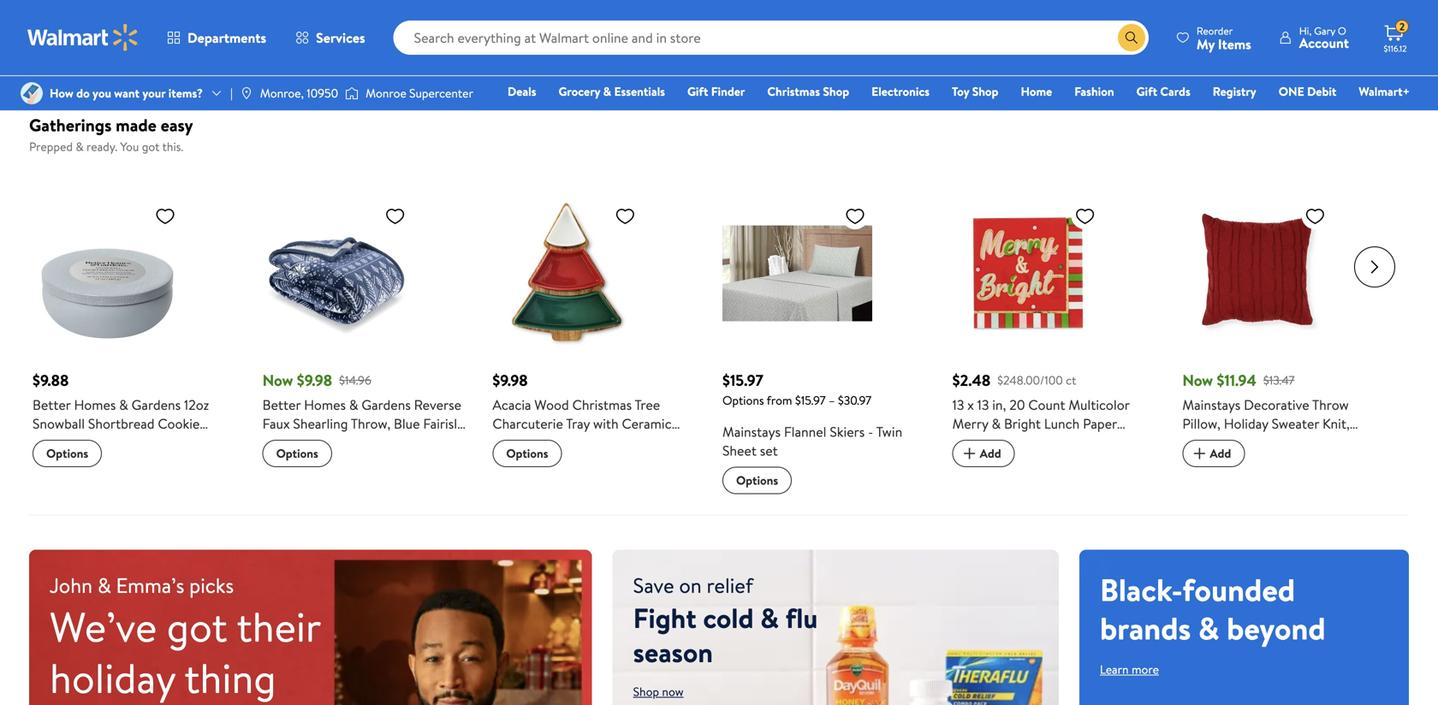 Task type: vqa. For each thing, say whether or not it's contained in the screenshot.
the gifts
no



Task type: describe. For each thing, give the bounding box(es) containing it.
$9.88 better homes & gardens 12oz snowball shortbread cookie scented 3-wick tin candle options
[[33, 370, 209, 462]]

cookie
[[158, 414, 200, 433]]

0 vertical spatial $15.97
[[723, 370, 764, 391]]

x inside $2.48 $248.00/100 ct 13 x 13 in, 20 count multicolor merry & bright lunch paper napkin, christmas, partyware, party supply sets, holiday time
[[968, 395, 974, 414]]

christmas inside $9.98 acacia wood christmas tree charcuterie tray with ceramic bowls, 4 pieces, by holiday time options
[[572, 395, 632, 414]]

bright
[[1004, 414, 1041, 433]]

gift for gift finder
[[687, 83, 708, 100]]

homes inside $9.88 better homes & gardens 12oz snowball shortbread cookie scented 3-wick tin candle options
[[74, 395, 116, 414]]

better homes & gardens reverse faux shearling throw, blue fairisle, 50" x 60" image
[[263, 198, 412, 348]]

items?
[[168, 85, 203, 101]]

black-founded brands & beyond
[[1100, 568, 1326, 650]]

essentials
[[614, 83, 665, 100]]

10950
[[307, 85, 338, 101]]

add to cart image
[[959, 443, 980, 464]]

christmas shop
[[767, 83, 849, 100]]

tree
[[635, 395, 660, 414]]

home
[[1021, 83, 1052, 100]]

beyond
[[1227, 607, 1326, 650]]

add to favorites list, better homes & gardens 12oz snowball shortbread cookie scented 3-wick tin candle image
[[155, 205, 176, 227]]

monroe, 10950
[[260, 85, 338, 101]]

50"
[[263, 433, 283, 452]]

from
[[767, 392, 792, 409]]

shearling
[[293, 414, 348, 433]]

founded
[[1183, 568, 1295, 611]]

bowls,
[[493, 433, 530, 452]]

fight
[[633, 599, 697, 637]]

wick
[[97, 433, 125, 452]]

tin
[[128, 433, 146, 452]]

electronics
[[872, 83, 930, 100]]

grocery & essentials
[[559, 83, 665, 100]]

cold
[[703, 599, 754, 637]]

christmas,
[[1001, 433, 1063, 452]]

$9.98 inside now $9.98 $14.96 better homes & gardens reverse faux shearling throw, blue fairisle, 50" x 60" options
[[297, 370, 332, 391]]

faux
[[263, 414, 290, 433]]

& inside "black-founded brands & beyond"
[[1199, 607, 1220, 650]]

options down set
[[736, 472, 778, 489]]

options inside $9.88 better homes & gardens 12oz snowball shortbread cookie scented 3-wick tin candle options
[[46, 445, 88, 462]]

walmart+
[[1359, 83, 1410, 100]]

x inside now $9.98 $14.96 better homes & gardens reverse faux shearling throw, blue fairisle, 50" x 60" options
[[286, 433, 293, 452]]

gift cards link
[[1129, 82, 1198, 101]]

throw,
[[351, 414, 391, 433]]

got inside gatherings made easy prepped & ready. you got this.
[[142, 138, 160, 155]]

homes inside now $9.98 $14.96 better homes & gardens reverse faux shearling throw, blue fairisle, 50" x 60" options
[[304, 395, 346, 414]]

gift finder link
[[680, 82, 753, 101]]

 image for monroe supercenter
[[345, 85, 359, 102]]

now for now $11.94
[[1183, 370, 1213, 391]]

shortbread
[[88, 414, 155, 433]]

one debit
[[1279, 83, 1337, 100]]

1 horizontal spatial $15.97
[[795, 392, 826, 409]]

ct
[[1066, 372, 1077, 389]]

o
[[1338, 24, 1347, 38]]

walmart+ link
[[1351, 82, 1418, 101]]

how
[[50, 85, 73, 101]]

better inside now $9.98 $14.96 better homes & gardens reverse faux shearling throw, blue fairisle, 50" x 60" options
[[263, 395, 301, 414]]

now
[[662, 683, 684, 700]]

mainstays inside now $11.94 $13.47 mainstays decorative throw pillow, holiday sweater knit, 17"x17" square, 1 per pack
[[1183, 395, 1241, 414]]

add to favorites list, better homes & gardens reverse faux shearling throw, blue fairisle, 50" x 60" image
[[385, 205, 406, 227]]

gardens inside now $9.98 $14.96 better homes & gardens reverse faux shearling throw, blue fairisle, 50" x 60" options
[[362, 395, 411, 414]]

their
[[237, 598, 321, 655]]

we've got their holiday thing
[[50, 598, 321, 705]]

options inside $9.98 acacia wood christmas tree charcuterie tray with ceramic bowls, 4 pieces, by holiday time options
[[506, 445, 548, 462]]

better homes & gardens 12oz snowball shortbread cookie scented 3-wick tin candle image
[[33, 198, 182, 348]]

you
[[93, 85, 111, 101]]

now $11.94 $13.47 mainstays decorative throw pillow, holiday sweater knit, 17"x17" square, 1 per pack
[[1183, 370, 1350, 452]]

options link for better
[[33, 440, 102, 467]]

napkin,
[[953, 433, 997, 452]]

product group containing $9.98
[[493, 164, 699, 494]]

now $9.98 $14.96 better homes & gardens reverse faux shearling throw, blue fairisle, 50" x 60" options
[[263, 370, 468, 462]]

we've
[[50, 598, 157, 655]]

your
[[142, 85, 166, 101]]

grocery & essentials link
[[551, 82, 673, 101]]

holiday inside now $11.94 $13.47 mainstays decorative throw pillow, holiday sweater knit, 17"x17" square, 1 per pack
[[1224, 414, 1269, 433]]

departments button
[[152, 17, 281, 58]]

services
[[316, 28, 365, 47]]

|
[[230, 85, 233, 101]]

Search search field
[[394, 21, 1149, 55]]

scented
[[33, 433, 81, 452]]

options inside $15.97 options from $15.97 – $30.97
[[723, 392, 764, 409]]

ready.
[[87, 138, 117, 155]]

options link for $9.98
[[263, 440, 332, 467]]

reorder my items
[[1197, 24, 1251, 54]]

deals link
[[500, 82, 544, 101]]

options inside now $9.98 $14.96 better homes & gardens reverse faux shearling throw, blue fairisle, 50" x 60" options
[[276, 445, 318, 462]]

finder
[[711, 83, 745, 100]]

throw
[[1312, 395, 1349, 414]]

add button for $2.48
[[953, 440, 1015, 467]]

one
[[1279, 83, 1305, 100]]

mainstays decorative throw pillow, holiday sweater knit, 17"x17" square, 1 per pack image
[[1183, 198, 1332, 348]]

now for now $9.98
[[263, 370, 293, 391]]

Walmart Site-Wide search field
[[394, 21, 1149, 55]]

gift cards
[[1137, 83, 1191, 100]]

square,
[[1224, 433, 1268, 452]]

$13.47
[[1264, 372, 1295, 389]]

0 horizontal spatial shop
[[633, 683, 659, 700]]

monroe
[[366, 85, 407, 101]]

skiers
[[830, 422, 865, 441]]

electronics link
[[864, 82, 938, 101]]

17"x17"
[[1183, 433, 1221, 452]]

per
[[1279, 433, 1299, 452]]

home link
[[1013, 82, 1060, 101]]

decorative
[[1244, 395, 1310, 414]]

twin
[[876, 422, 903, 441]]

lunch
[[1044, 414, 1080, 433]]

shop for christmas shop
[[823, 83, 849, 100]]

paper
[[1083, 414, 1117, 433]]

options link for acacia
[[493, 440, 562, 467]]

shop now
[[633, 683, 684, 700]]

in,
[[993, 395, 1006, 414]]

–
[[829, 392, 835, 409]]

prepped
[[29, 138, 73, 155]]

gary
[[1314, 24, 1336, 38]]



Task type: locate. For each thing, give the bounding box(es) containing it.
0 horizontal spatial christmas
[[572, 395, 632, 414]]

0 horizontal spatial homes
[[74, 395, 116, 414]]

2 horizontal spatial holiday
[[1224, 414, 1269, 433]]

1 gardens from the left
[[132, 395, 181, 414]]

20
[[1010, 395, 1025, 414]]

flu
[[786, 599, 818, 637]]

christmas down walmart site-wide search field
[[767, 83, 820, 100]]

13 down $2.48
[[953, 395, 964, 414]]

reverse
[[414, 395, 462, 414]]

1 horizontal spatial time
[[1109, 452, 1138, 471]]

product group containing now $9.98
[[263, 164, 469, 494]]

& inside fight cold & flu season
[[760, 599, 779, 637]]

thing
[[184, 650, 276, 705]]

options link down snowball
[[33, 440, 102, 467]]

 image for monroe, 10950
[[240, 86, 253, 100]]

1 vertical spatial got
[[167, 598, 228, 655]]

blue
[[394, 414, 420, 433]]

2 homes from the left
[[304, 395, 346, 414]]

add
[[980, 445, 1001, 462], [1210, 445, 1231, 462]]

holiday right 'by'
[[607, 433, 652, 452]]

add to favorites list, mainstays decorative throw pillow, holiday sweater knit, 17"x17" square, 1 per pack image
[[1305, 205, 1326, 227]]

shop now link
[[633, 683, 684, 700]]

& up wick
[[119, 395, 128, 414]]

1 horizontal spatial got
[[167, 598, 228, 655]]

one debit link
[[1271, 82, 1344, 101]]

12oz
[[184, 395, 209, 414]]

1 horizontal spatial better
[[263, 395, 301, 414]]

sweater
[[1272, 414, 1320, 433]]

better
[[33, 395, 71, 414], [263, 395, 301, 414]]

1 vertical spatial mainstays
[[723, 422, 781, 441]]

1 $9.98 from the left
[[297, 370, 332, 391]]

options down charcuterie
[[506, 445, 548, 462]]

multicolor
[[1069, 395, 1130, 414]]

1 vertical spatial x
[[286, 433, 293, 452]]

2 13 from the left
[[977, 395, 989, 414]]

0 vertical spatial x
[[968, 395, 974, 414]]

toy shop
[[952, 83, 999, 100]]

got right you
[[142, 138, 160, 155]]

0 horizontal spatial time
[[654, 433, 683, 452]]

2 add button from the left
[[1183, 440, 1245, 467]]

fairisle,
[[423, 414, 468, 433]]

more
[[1132, 661, 1159, 678]]

mainstays
[[1183, 395, 1241, 414], [723, 422, 781, 441]]

-
[[868, 422, 873, 441]]

gardens up candle on the left
[[132, 395, 181, 414]]

options left from
[[723, 392, 764, 409]]

0 horizontal spatial gardens
[[132, 395, 181, 414]]

3-
[[84, 433, 97, 452]]

0 vertical spatial mainstays
[[1183, 395, 1241, 414]]

mainstays flannel skiers - twin sheet set
[[723, 422, 903, 460]]

add down the pillow,
[[1210, 445, 1231, 462]]

1 gift from the left
[[687, 83, 708, 100]]

1 vertical spatial $15.97
[[795, 392, 826, 409]]

shop left electronics
[[823, 83, 849, 100]]

product group containing $15.97
[[723, 164, 929, 494]]

2 gardens from the left
[[362, 395, 411, 414]]

2 add from the left
[[1210, 445, 1231, 462]]

1 vertical spatial christmas
[[572, 395, 632, 414]]

1 horizontal spatial homes
[[304, 395, 346, 414]]

0 horizontal spatial better
[[33, 395, 71, 414]]

tray
[[566, 414, 590, 433]]

merry
[[953, 414, 989, 433]]

1 add from the left
[[980, 445, 1001, 462]]

add button down the pillow,
[[1183, 440, 1245, 467]]

$15.97 left – at the bottom of the page
[[795, 392, 826, 409]]

0 horizontal spatial  image
[[240, 86, 253, 100]]

5 product group from the left
[[953, 164, 1159, 494]]

options link down charcuterie
[[493, 440, 562, 467]]

2 $9.98 from the left
[[493, 370, 528, 391]]

0 horizontal spatial $15.97
[[723, 370, 764, 391]]

& right brands
[[1199, 607, 1220, 650]]

better up 50"
[[263, 395, 301, 414]]

search icon image
[[1125, 31, 1139, 45]]

with
[[593, 414, 619, 433]]

$116.12
[[1384, 43, 1407, 54]]

add for $2.48
[[980, 445, 1001, 462]]

$9.98 inside $9.98 acacia wood christmas tree charcuterie tray with ceramic bowls, 4 pieces, by holiday time options
[[493, 370, 528, 391]]

gift left finder
[[687, 83, 708, 100]]

4
[[534, 433, 542, 452]]

2 better from the left
[[263, 395, 301, 414]]

& right "grocery"
[[603, 83, 611, 100]]

&
[[603, 83, 611, 100], [76, 138, 84, 155], [119, 395, 128, 414], [349, 395, 358, 414], [992, 414, 1001, 433], [760, 599, 779, 637], [1199, 607, 1220, 650]]

& inside $2.48 $248.00/100 ct 13 x 13 in, 20 count multicolor merry & bright lunch paper napkin, christmas, partyware, party supply sets, holiday time
[[992, 414, 1001, 433]]

candle
[[149, 433, 191, 452]]

options link down faux
[[263, 440, 332, 467]]

0 horizontal spatial $9.98
[[297, 370, 332, 391]]

1 product group from the left
[[33, 164, 239, 494]]

4 product group from the left
[[723, 164, 929, 494]]

debit
[[1307, 83, 1337, 100]]

holiday left 1
[[1224, 414, 1269, 433]]

acacia wood christmas tree charcuterie tray with ceramic bowls, 4 pieces, by holiday time image
[[493, 198, 642, 348]]

hi, gary o account
[[1299, 24, 1349, 52]]

grocery
[[559, 83, 600, 100]]

$30.97
[[838, 392, 872, 409]]

0 horizontal spatial holiday
[[607, 433, 652, 452]]

product group containing $9.88
[[33, 164, 239, 494]]

options down faux
[[276, 445, 318, 462]]

0 horizontal spatial got
[[142, 138, 160, 155]]

& down $14.96
[[349, 395, 358, 414]]

1 horizontal spatial  image
[[345, 85, 359, 102]]

options link down set
[[723, 467, 792, 494]]

mainstays flannel skiers - twin sheet set image
[[723, 198, 872, 348]]

pillow,
[[1183, 414, 1221, 433]]

mainstays down from
[[723, 422, 781, 441]]

1 horizontal spatial 13
[[977, 395, 989, 414]]

& right merry
[[992, 414, 1001, 433]]

registry
[[1213, 83, 1257, 100]]

& left ready. on the top left of the page
[[76, 138, 84, 155]]

$15.97 up sheet
[[723, 370, 764, 391]]

add down merry
[[980, 445, 1001, 462]]

black-
[[1100, 568, 1183, 611]]

fashion
[[1075, 83, 1114, 100]]

shop right toy
[[972, 83, 999, 100]]

gift for gift cards
[[1137, 83, 1158, 100]]

1 horizontal spatial gardens
[[362, 395, 411, 414]]

services button
[[281, 17, 380, 58]]

1 horizontal spatial $9.98
[[493, 370, 528, 391]]

time down tree
[[654, 433, 683, 452]]

add to favorites list, 13 x 13 in, 20 count multicolor merry & bright lunch paper napkin, christmas, partyware, party supply sets, holiday time image
[[1075, 205, 1096, 227]]

got left their
[[167, 598, 228, 655]]

add button
[[953, 440, 1015, 467], [1183, 440, 1245, 467]]

how do you want your items?
[[50, 85, 203, 101]]

ceramic
[[622, 414, 672, 433]]

1 horizontal spatial holiday
[[1062, 452, 1106, 471]]

 image
[[345, 85, 359, 102], [240, 86, 253, 100]]

now inside now $11.94 $13.47 mainstays decorative throw pillow, holiday sweater knit, 17"x17" square, 1 per pack
[[1183, 370, 1213, 391]]

0 horizontal spatial now
[[263, 370, 293, 391]]

gatherings made easy prepped & ready. you got this.
[[29, 113, 193, 155]]

knit,
[[1323, 414, 1350, 433]]

better down $9.88
[[33, 395, 71, 414]]

time
[[654, 433, 683, 452], [1109, 452, 1138, 471]]

holiday
[[50, 650, 175, 705]]

1 horizontal spatial christmas
[[767, 83, 820, 100]]

3 product group from the left
[[493, 164, 699, 494]]

add to cart image
[[1189, 443, 1210, 464]]

next slide for gatherings made easy list image
[[1354, 246, 1396, 288]]

now left $11.94
[[1183, 370, 1213, 391]]

add to favorites list, acacia wood christmas tree charcuterie tray with ceramic bowls, 4 pieces, by holiday time image
[[615, 205, 636, 227]]

do
[[76, 85, 90, 101]]

shop for toy shop
[[972, 83, 999, 100]]

homes
[[74, 395, 116, 414], [304, 395, 346, 414]]

set
[[760, 441, 778, 460]]

& inside gatherings made easy prepped & ready. you got this.
[[76, 138, 84, 155]]

& left flu
[[760, 599, 779, 637]]

1 horizontal spatial gift
[[1137, 83, 1158, 100]]

deals
[[508, 83, 536, 100]]

0 horizontal spatial 13
[[953, 395, 964, 414]]

party
[[953, 452, 984, 471]]

1 horizontal spatial shop
[[823, 83, 849, 100]]

1 horizontal spatial x
[[968, 395, 974, 414]]

gardens inside $9.88 better homes & gardens 12oz snowball shortbread cookie scented 3-wick tin candle options
[[132, 395, 181, 414]]

now
[[263, 370, 293, 391], [1183, 370, 1213, 391]]

time inside $2.48 $248.00/100 ct 13 x 13 in, 20 count multicolor merry & bright lunch paper napkin, christmas, partyware, party supply sets, holiday time
[[1109, 452, 1138, 471]]

0 horizontal spatial x
[[286, 433, 293, 452]]

now inside now $9.98 $14.96 better homes & gardens reverse faux shearling throw, blue fairisle, 50" x 60" options
[[263, 370, 293, 391]]

walmart image
[[27, 24, 139, 51]]

$2.48
[[953, 370, 991, 391]]

1 horizontal spatial add
[[1210, 445, 1231, 462]]

gift finder
[[687, 83, 745, 100]]

mainstays down $11.94
[[1183, 395, 1241, 414]]

add button down merry
[[953, 440, 1015, 467]]

homes down $14.96
[[304, 395, 346, 414]]

shop left now
[[633, 683, 659, 700]]

add for now
[[1210, 445, 1231, 462]]

easy
[[161, 113, 193, 137]]

1 add button from the left
[[953, 440, 1015, 467]]

$11.94
[[1217, 370, 1257, 391]]

1 homes from the left
[[74, 395, 116, 414]]

0 horizontal spatial add button
[[953, 440, 1015, 467]]

0 vertical spatial got
[[142, 138, 160, 155]]

13 left in,
[[977, 395, 989, 414]]

60"
[[296, 433, 317, 452]]

0 horizontal spatial gift
[[687, 83, 708, 100]]

fashion link
[[1067, 82, 1122, 101]]

gift
[[687, 83, 708, 100], [1137, 83, 1158, 100]]

got inside we've got their holiday thing
[[167, 598, 228, 655]]

holiday inside $9.98 acacia wood christmas tree charcuterie tray with ceramic bowls, 4 pieces, by holiday time options
[[607, 433, 652, 452]]

options down snowball
[[46, 445, 88, 462]]

fight cold & flu season
[[633, 599, 818, 671]]

time down paper
[[1109, 452, 1138, 471]]

1 better from the left
[[33, 395, 71, 414]]

& inside now $9.98 $14.96 better homes & gardens reverse faux shearling throw, blue fairisle, 50" x 60" options
[[349, 395, 358, 414]]

mainstays inside the mainstays flannel skiers - twin sheet set
[[723, 422, 781, 441]]

reorder
[[1197, 24, 1233, 38]]

holiday right sets,
[[1062, 452, 1106, 471]]

acacia
[[493, 395, 531, 414]]

x right 50"
[[286, 433, 293, 452]]

time inside $9.98 acacia wood christmas tree charcuterie tray with ceramic bowls, 4 pieces, by holiday time options
[[654, 433, 683, 452]]

add to favorites list, mainstays flannel skiers - twin sheet set image
[[845, 205, 866, 227]]

better inside $9.88 better homes & gardens 12oz snowball shortbread cookie scented 3-wick tin candle options
[[33, 395, 71, 414]]

2 horizontal spatial shop
[[972, 83, 999, 100]]

& inside grocery & essentials link
[[603, 83, 611, 100]]

hi,
[[1299, 24, 1312, 38]]

0 vertical spatial christmas
[[767, 83, 820, 100]]

 image
[[21, 82, 43, 104]]

brands
[[1100, 607, 1191, 650]]

2 now from the left
[[1183, 370, 1213, 391]]

learn more
[[1100, 661, 1159, 678]]

$9.98 up acacia
[[493, 370, 528, 391]]

gift left cards
[[1137, 83, 1158, 100]]

this.
[[162, 138, 183, 155]]

x down $2.48
[[968, 395, 974, 414]]

1 13 from the left
[[953, 395, 964, 414]]

1 horizontal spatial mainstays
[[1183, 395, 1241, 414]]

pieces,
[[545, 433, 587, 452]]

1 horizontal spatial now
[[1183, 370, 1213, 391]]

2
[[1400, 19, 1405, 34]]

homes up 3-
[[74, 395, 116, 414]]

13 x 13 in, 20 count multicolor merry & bright lunch paper napkin, christmas, partyware, party supply sets, holiday time image
[[953, 198, 1102, 348]]

1
[[1271, 433, 1276, 452]]

product group
[[33, 164, 239, 494], [263, 164, 469, 494], [493, 164, 699, 494], [723, 164, 929, 494], [953, 164, 1159, 494], [1183, 164, 1389, 494]]

christmas up 'by'
[[572, 395, 632, 414]]

$9.88
[[33, 370, 69, 391]]

2 gift from the left
[[1137, 83, 1158, 100]]

toy
[[952, 83, 969, 100]]

learn
[[1100, 661, 1129, 678]]

items
[[1218, 35, 1251, 54]]

1 now from the left
[[263, 370, 293, 391]]

$9.98 left $14.96
[[297, 370, 332, 391]]

& inside $9.88 better homes & gardens 12oz snowball shortbread cookie scented 3-wick tin candle options
[[119, 395, 128, 414]]

6 product group from the left
[[1183, 164, 1389, 494]]

my
[[1197, 35, 1215, 54]]

sheet
[[723, 441, 757, 460]]

options link
[[33, 440, 102, 467], [263, 440, 332, 467], [493, 440, 562, 467], [723, 467, 792, 494]]

holiday inside $2.48 $248.00/100 ct 13 x 13 in, 20 count multicolor merry & bright lunch paper napkin, christmas, partyware, party supply sets, holiday time
[[1062, 452, 1106, 471]]

monroe,
[[260, 85, 304, 101]]

now up faux
[[263, 370, 293, 391]]

cards
[[1160, 83, 1191, 100]]

sets,
[[1030, 452, 1058, 471]]

0 horizontal spatial add
[[980, 445, 1001, 462]]

product group containing now $11.94
[[1183, 164, 1389, 494]]

product group containing $2.48
[[953, 164, 1159, 494]]

departments
[[187, 28, 266, 47]]

0 horizontal spatial mainstays
[[723, 422, 781, 441]]

2 product group from the left
[[263, 164, 469, 494]]

 image right |
[[240, 86, 253, 100]]

1 horizontal spatial add button
[[1183, 440, 1245, 467]]

gardens down $14.96
[[362, 395, 411, 414]]

 image right 10950
[[345, 85, 359, 102]]

add button for now
[[1183, 440, 1245, 467]]

charcuterie
[[493, 414, 563, 433]]



